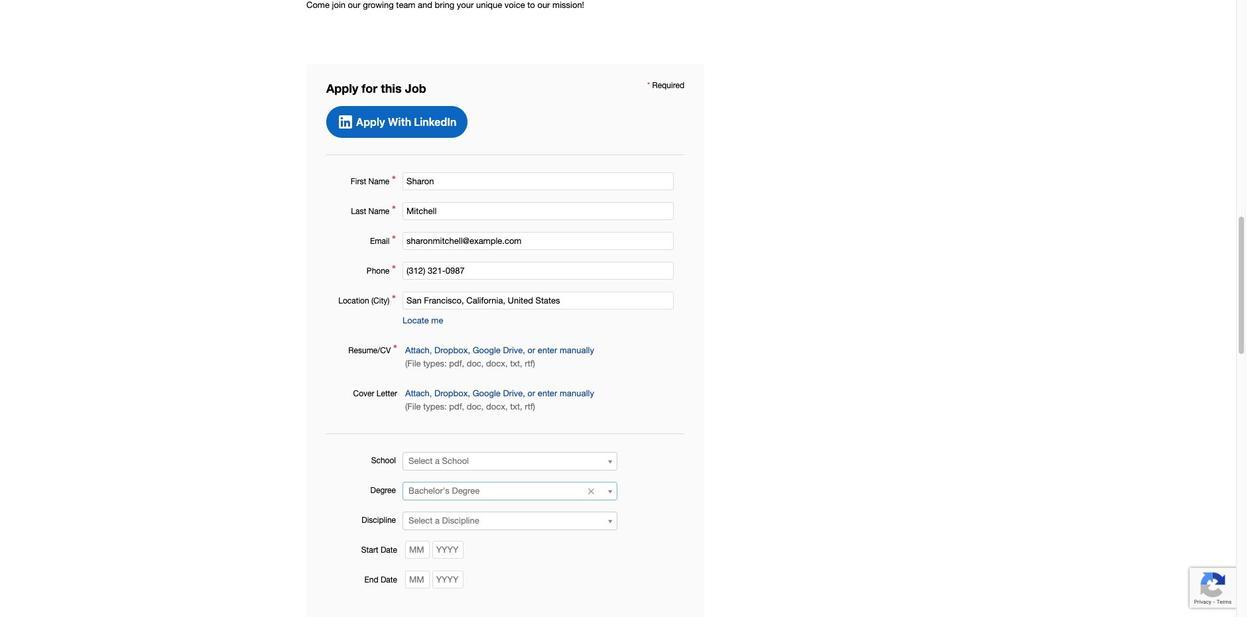 Task type: describe. For each thing, give the bounding box(es) containing it.
Education End Month text field
[[405, 572, 430, 589]]

Education Start Month text field
[[405, 542, 430, 560]]



Task type: vqa. For each thing, say whether or not it's contained in the screenshot.
checkbox
no



Task type: locate. For each thing, give the bounding box(es) containing it.
None text field
[[403, 203, 674, 221], [403, 232, 674, 250], [403, 292, 674, 310], [403, 203, 674, 221], [403, 232, 674, 250], [403, 292, 674, 310]]

None text field
[[403, 173, 674, 191], [403, 262, 674, 280], [403, 173, 674, 191], [403, 262, 674, 280]]

Education Start Year text field
[[432, 542, 464, 560]]

Education End Year text field
[[432, 572, 464, 589]]



